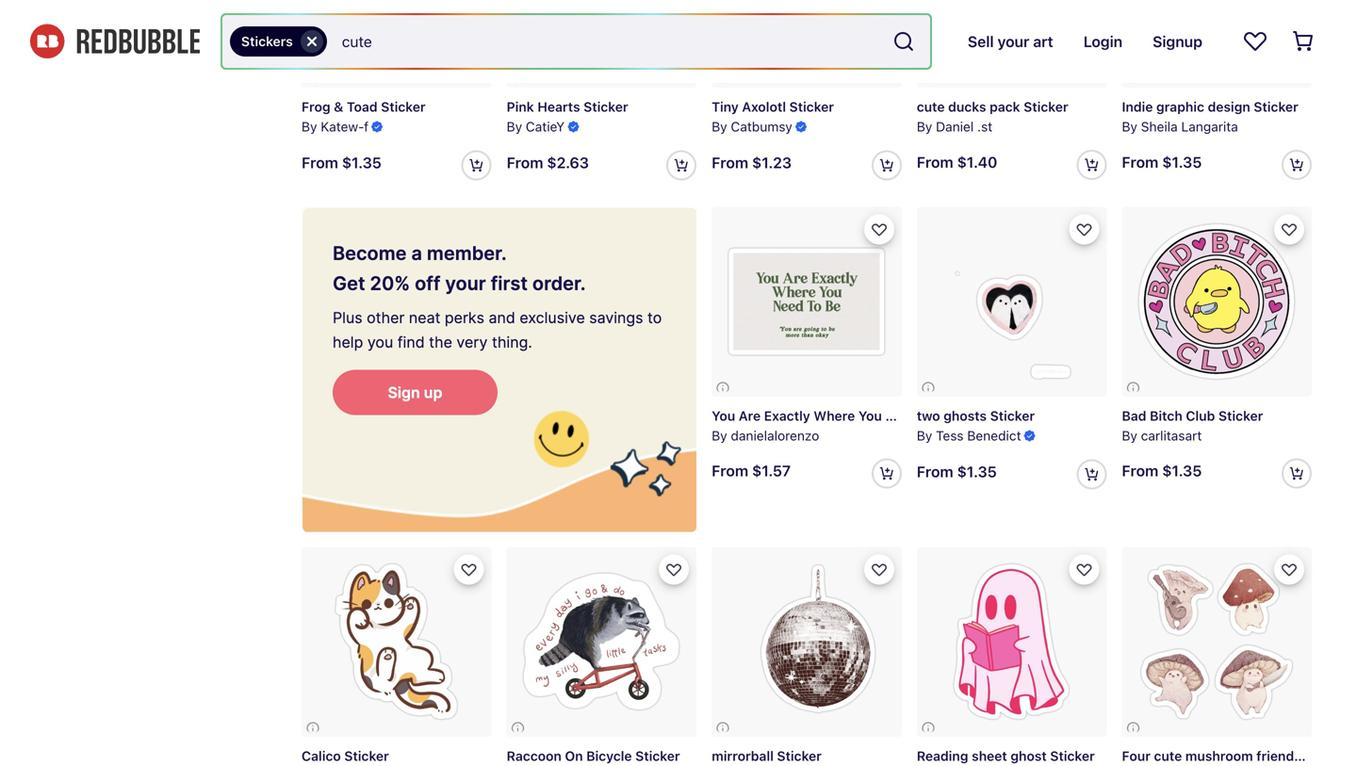 Task type: vqa. For each thing, say whether or not it's contained in the screenshot.
'Flag of US' ICON
no



Task type: describe. For each thing, give the bounding box(es) containing it.
danielalorenzo
[[731, 428, 820, 444]]

ghost
[[1011, 749, 1047, 764]]

sticker inside you are exactly where you need to be sticker by danielalorenzo
[[961, 408, 1006, 424]]

$1.35 for indie graphic design sticker
[[1163, 153, 1202, 171]]

be
[[941, 408, 958, 424]]

tiny
[[712, 99, 739, 115]]

ducks
[[949, 99, 987, 115]]

cute inside cute ducks pack sticker by daniel .st
[[917, 99, 945, 115]]

.st
[[978, 119, 993, 134]]

mirrorball sticker
[[712, 749, 822, 764]]

by down pink on the left top of the page
[[507, 119, 522, 134]]

four
[[1122, 749, 1151, 764]]

from for frog & toad sticker
[[302, 154, 338, 172]]

$1.35 for bad bitch club sticker
[[1163, 462, 1202, 480]]

design
[[1208, 99, 1251, 115]]

by catbumsy
[[712, 119, 793, 134]]

by tess benedict
[[917, 428, 1022, 444]]

calico  sticker link
[[302, 547, 492, 767]]

$1.35 for frog & toad sticker
[[342, 154, 382, 172]]

to
[[923, 408, 938, 424]]

need
[[886, 408, 919, 424]]

bad bitch club sticker by carlitasart
[[1122, 408, 1264, 444]]

exactly
[[764, 408, 811, 424]]

pink hearts sticker
[[507, 99, 628, 115]]

bad
[[1122, 408, 1147, 424]]

from $2.63
[[507, 154, 589, 172]]

reading
[[917, 749, 969, 764]]

from $1.35 for indie graphic design sticker
[[1122, 153, 1202, 171]]

reading sheet ghost sticker image
[[917, 547, 1107, 737]]

by katew-f
[[302, 119, 369, 134]]

bicycle
[[587, 749, 632, 764]]

graphic
[[1157, 99, 1205, 115]]

sheet
[[972, 749, 1008, 764]]

bad bitch club sticker image
[[1122, 207, 1312, 397]]

by inside you are exactly where you need to be sticker by danielalorenzo
[[712, 428, 728, 444]]

from $1.35 for two ghosts sticker
[[917, 463, 997, 481]]

from $1.35 for frog & toad sticker
[[302, 154, 382, 172]]

redbubble logo image
[[30, 24, 200, 59]]

by inside cute ducks pack sticker by daniel .st
[[917, 119, 933, 134]]

catbumsy
[[731, 119, 793, 134]]

tiny axolotl sticker
[[712, 99, 834, 115]]

pack
[[990, 99, 1021, 115]]

axolotl
[[742, 99, 786, 115]]

frog
[[302, 99, 331, 115]]

&
[[334, 99, 344, 115]]

f
[[364, 119, 369, 134]]

from for indie graphic design sticker
[[1122, 153, 1159, 171]]

friends
[[1257, 749, 1302, 764]]

calico
[[302, 749, 341, 764]]

modal overlay box frame element
[[302, 207, 697, 532]]

frog & toad sticker
[[302, 99, 426, 115]]

Stickers field
[[223, 15, 930, 68]]

from for cute ducks pack sticker
[[917, 153, 954, 171]]

cute ducks pack sticker by daniel .st
[[917, 99, 1069, 134]]

mushroom
[[1186, 749, 1254, 764]]

$1.23
[[752, 154, 792, 172]]

hearts
[[538, 99, 580, 115]]

two ghosts sticker image
[[917, 207, 1107, 397]]

from $1.35 for bad bitch club sticker
[[1122, 462, 1202, 480]]

pink
[[507, 99, 534, 115]]

indie graphic design sticker by sheila langarita
[[1122, 99, 1299, 134]]

raccoon on bicycle sticker image
[[507, 547, 697, 737]]

raccoon on bicycle sticker
[[507, 749, 680, 764]]

1 you from the left
[[712, 408, 736, 424]]

by down frog
[[302, 119, 317, 134]]

ghosts
[[944, 408, 987, 424]]

from for bad bitch club sticker
[[1122, 462, 1159, 480]]

stickers button
[[230, 26, 327, 57]]



Task type: locate. For each thing, give the bounding box(es) containing it.
cute up daniel at right
[[917, 99, 945, 115]]

$1.35
[[1163, 153, 1202, 171], [342, 154, 382, 172], [1163, 462, 1202, 480], [958, 463, 997, 481]]

by
[[302, 119, 317, 134], [507, 119, 522, 134], [712, 119, 728, 134], [917, 119, 933, 134], [1122, 119, 1138, 134], [712, 428, 728, 444], [917, 428, 933, 444], [1122, 428, 1138, 444]]

by down tiny
[[712, 119, 728, 134]]

from $1.23
[[712, 154, 792, 172]]

sticker inside indie graphic design sticker by sheila langarita
[[1254, 99, 1299, 115]]

from $1.35 down carlitasart
[[1122, 462, 1202, 480]]

mirrorball sticker link
[[712, 547, 902, 767]]

mirrorball
[[712, 749, 774, 764]]

catiey
[[526, 119, 565, 134]]

reading sheet ghost sticker link
[[917, 547, 1107, 767]]

on
[[565, 749, 583, 764]]

by left daniel at right
[[917, 119, 933, 134]]

katew-
[[321, 119, 364, 134]]

from $1.35
[[1122, 153, 1202, 171], [302, 154, 382, 172], [1122, 462, 1202, 480], [917, 463, 997, 481]]

Search term search field
[[327, 15, 885, 68]]

are
[[739, 408, 761, 424]]

from down sheila at right top
[[1122, 153, 1159, 171]]

$1.57
[[752, 462, 791, 480]]

from down carlitasart
[[1122, 462, 1159, 480]]

by catiey
[[507, 119, 565, 134]]

toad
[[347, 99, 378, 115]]

reading sheet ghost sticker
[[917, 749, 1095, 764]]

you left are
[[712, 408, 736, 424]]

$1.35 for two ghosts sticker
[[958, 463, 997, 481]]

four cute mushroom friends sticker
[[1122, 749, 1350, 764]]

two ghosts sticker
[[917, 408, 1035, 424]]

$2.63
[[547, 154, 589, 172]]

sticker inside bad bitch club sticker by carlitasart
[[1219, 408, 1264, 424]]

from for pink hearts sticker
[[507, 154, 544, 172]]

cute right "four"
[[1155, 749, 1183, 764]]

daniel
[[936, 119, 974, 134]]

by inside bad bitch club sticker by carlitasart
[[1122, 428, 1138, 444]]

club
[[1186, 408, 1216, 424]]

where
[[814, 408, 855, 424]]

$1.35 down carlitasart
[[1163, 462, 1202, 480]]

by up from $1.57
[[712, 428, 728, 444]]

$1.35 down f
[[342, 154, 382, 172]]

by down two
[[917, 428, 933, 444]]

from $1.35 down sheila at right top
[[1122, 153, 1202, 171]]

raccoon on bicycle sticker link
[[507, 547, 697, 767]]

raccoon
[[507, 749, 562, 764]]

from $1.35 down tess
[[917, 463, 997, 481]]

calico  sticker image
[[302, 547, 492, 737]]

from for two ghosts sticker
[[917, 463, 954, 481]]

from left $1.23
[[712, 154, 749, 172]]

0 horizontal spatial you
[[712, 408, 736, 424]]

by inside indie graphic design sticker by sheila langarita
[[1122, 119, 1138, 134]]

stickers
[[241, 33, 293, 49]]

from for tiny axolotl sticker
[[712, 154, 749, 172]]

0 horizontal spatial cute
[[917, 99, 945, 115]]

by down bad
[[1122, 428, 1138, 444]]

tess
[[936, 428, 964, 444]]

cute
[[917, 99, 945, 115], [1155, 749, 1183, 764]]

from $1.40
[[917, 153, 998, 171]]

1 vertical spatial cute
[[1155, 749, 1183, 764]]

from down by catiey
[[507, 154, 544, 172]]

sticker inside cute ducks pack sticker by daniel .st
[[1024, 99, 1069, 115]]

langarita
[[1182, 119, 1239, 134]]

from down by katew-f at the top left of the page
[[302, 154, 338, 172]]

four cute mushroom friends sticker image
[[1122, 547, 1312, 737]]

0 vertical spatial cute
[[917, 99, 945, 115]]

benedict
[[968, 428, 1022, 444]]

from down daniel at right
[[917, 153, 954, 171]]

from down tess
[[917, 463, 954, 481]]

sticker
[[381, 99, 426, 115], [584, 99, 628, 115], [790, 99, 834, 115], [1024, 99, 1069, 115], [1254, 99, 1299, 115], [961, 408, 1006, 424], [991, 408, 1035, 424], [1219, 408, 1264, 424], [344, 749, 389, 764], [636, 749, 680, 764], [777, 749, 822, 764], [1051, 749, 1095, 764], [1305, 749, 1350, 764]]

four cute mushroom friends sticker link
[[1122, 547, 1350, 767]]

2 you from the left
[[859, 408, 882, 424]]

indie
[[1122, 99, 1153, 115]]

you are exactly where you need to be sticker image
[[712, 207, 902, 397]]

$1.40
[[958, 153, 998, 171]]

calico  sticker
[[302, 749, 389, 764]]

$1.35 down sheila at right top
[[1163, 153, 1202, 171]]

two
[[917, 408, 941, 424]]

from $1.35 down katew-
[[302, 154, 382, 172]]

you are exactly where you need to be sticker by danielalorenzo
[[712, 408, 1006, 444]]

sticker inside 'link'
[[344, 749, 389, 764]]

you
[[712, 408, 736, 424], [859, 408, 882, 424]]

mirrorball sticker image
[[712, 547, 902, 737]]

$1.35 down by tess benedict
[[958, 463, 997, 481]]

bitch
[[1150, 408, 1183, 424]]

from $1.57
[[712, 462, 791, 480]]

1 horizontal spatial you
[[859, 408, 882, 424]]

by down indie
[[1122, 119, 1138, 134]]

1 horizontal spatial cute
[[1155, 749, 1183, 764]]

from left the $1.57
[[712, 462, 749, 480]]

from for you are exactly where you need to be sticker
[[712, 462, 749, 480]]

you left need
[[859, 408, 882, 424]]

sheila
[[1141, 119, 1178, 134]]

from
[[917, 153, 954, 171], [1122, 153, 1159, 171], [302, 154, 338, 172], [507, 154, 544, 172], [712, 154, 749, 172], [712, 462, 749, 480], [1122, 462, 1159, 480], [917, 463, 954, 481]]

carlitasart
[[1141, 428, 1202, 444]]



